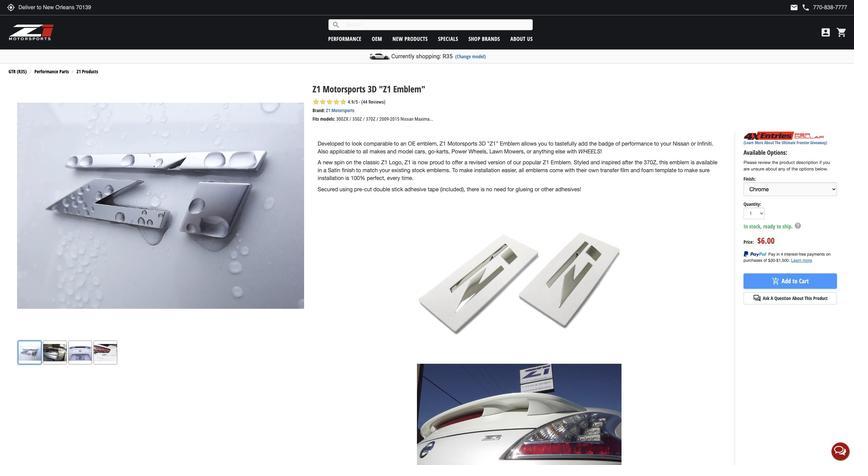 Task type: vqa. For each thing, say whether or not it's contained in the screenshot.
CART
yes



Task type: locate. For each thing, give the bounding box(es) containing it.
z1 products
[[77, 68, 98, 75]]

0 horizontal spatial 3d
[[368, 83, 377, 95]]

/ right 370z
[[377, 116, 378, 122]]

logo,
[[389, 159, 403, 165]]

of down product
[[786, 166, 790, 171]]

1 star from the left
[[313, 99, 319, 105]]

to left an oe
[[394, 140, 399, 146]]

z1 motorsports link
[[326, 107, 354, 114]]

2 vertical spatial about
[[792, 295, 803, 302]]

wheels,
[[469, 148, 488, 154]]

please
[[744, 160, 757, 165]]

a right in
[[323, 167, 326, 173]]

adhesives!
[[555, 186, 581, 192]]

emblem allows
[[500, 140, 537, 146]]

0 horizontal spatial /
[[349, 116, 351, 122]]

1 vertical spatial performance
[[622, 140, 653, 146]]

in stock, ready to ship. help
[[744, 222, 802, 230]]

1 make from the left
[[459, 167, 473, 173]]

available
[[696, 159, 717, 165]]

1 vertical spatial with
[[565, 167, 575, 173]]

gtr (r35)
[[9, 68, 27, 75]]

installation
[[474, 167, 500, 173], [318, 175, 344, 181]]

quantity:
[[744, 201, 761, 207]]

and up logo,
[[387, 148, 396, 154]]

1 vertical spatial motorsports
[[331, 107, 354, 114]]

0 vertical spatial a
[[464, 159, 467, 165]]

0 horizontal spatial make
[[459, 167, 473, 173]]

to up 100%
[[356, 167, 361, 173]]

after
[[622, 159, 633, 165]]

account_box
[[820, 27, 831, 38]]

and up the 'own'
[[591, 159, 600, 165]]

0 vertical spatial a
[[318, 159, 321, 165]]

2 horizontal spatial of
[[786, 166, 790, 171]]

for
[[507, 186, 514, 192]]

0 vertical spatial with
[[567, 148, 577, 154]]

also
[[318, 148, 328, 154]]

the up the wheels !
[[589, 140, 597, 146]]

1 vertical spatial about
[[764, 140, 774, 146]]

3d up wheels,
[[479, 140, 486, 146]]

performance up after
[[622, 140, 653, 146]]

new up satin
[[323, 159, 333, 165]]

370z
[[366, 116, 375, 122]]

a inside question_answer ask a question about this product
[[771, 295, 773, 302]]

z1 inside developed to look comparable to an oe emblem, z1 motorsports 3d "z1" emblem allows you to tastefully add the badge of performance to your nissan or infiniti. also applicable to all makes and model cars, go-karts, power wheels, lawn mowers, or anything else with
[[440, 140, 446, 146]]

r35
[[443, 53, 453, 60]]

stock,
[[749, 223, 762, 230]]

1 vertical spatial a
[[323, 167, 326, 173]]

300zx
[[336, 116, 348, 122]]

secured using pre-cut double stick adhesive tape (included), there is no need for glueing or other adhesives!
[[318, 186, 581, 192]]

0 horizontal spatial a
[[318, 159, 321, 165]]

unsure
[[751, 166, 764, 171]]

of
[[615, 140, 620, 146], [507, 159, 512, 165], [786, 166, 790, 171]]

cars,
[[415, 148, 426, 154]]

about inside question_answer ask a question about this product
[[792, 295, 803, 302]]

now
[[418, 159, 428, 165]]

oem
[[372, 35, 382, 42]]

transfer
[[600, 167, 619, 173]]

motorsports up star_half
[[323, 83, 365, 95]]

with down the emblem.
[[565, 167, 575, 173]]

a inside a new spin on the classic z1 logo, z1 is now proud to offer a revised version of our popular z1 emblem. styled and inspired after the 370z, this emblem is available in a satin finish to match your existing stock emblems. to make installation easier, all emblems come with their own transfer film and foam template to make sure installation is 100% perfect, every time.
[[318, 159, 321, 165]]

stick
[[392, 186, 403, 192]]

parts
[[59, 68, 69, 75]]

0 vertical spatial about
[[510, 35, 526, 42]]

1 horizontal spatial make
[[684, 167, 698, 173]]

installation down version
[[474, 167, 500, 173]]

2015
[[390, 116, 399, 122]]

to left 'ship.'
[[777, 223, 781, 230]]

1 horizontal spatial a
[[464, 159, 467, 165]]

our
[[513, 159, 521, 165]]

in
[[318, 167, 322, 173]]

2 vertical spatial and
[[631, 167, 640, 173]]

1 horizontal spatial new
[[392, 35, 403, 42]]

emblems.
[[427, 167, 451, 173]]

make
[[459, 167, 473, 173], [684, 167, 698, 173]]

with down tastefully
[[567, 148, 577, 154]]

or left other
[[535, 186, 540, 192]]

1 vertical spatial and
[[591, 159, 600, 165]]

to inside in stock, ready to ship. help
[[777, 223, 781, 230]]

make left sure
[[684, 167, 698, 173]]

/ left 370z
[[363, 116, 365, 122]]

(r35)
[[17, 68, 27, 75]]

"z1"
[[487, 140, 498, 146]]

about left us
[[510, 35, 526, 42]]

and right film
[[631, 167, 640, 173]]

1 vertical spatial new
[[323, 159, 333, 165]]

2 vertical spatial motorsports
[[447, 140, 477, 146]]

specials link
[[438, 35, 458, 42]]

z1 up models:
[[326, 107, 330, 114]]

1 horizontal spatial a
[[771, 295, 773, 302]]

is right emblem
[[691, 159, 695, 165]]

match
[[363, 167, 378, 173]]

shop
[[468, 35, 480, 42]]

options
[[799, 166, 814, 171]]

add_shopping_cart add to cart
[[772, 277, 809, 285]]

new up currently
[[392, 35, 403, 42]]

star_half
[[340, 99, 347, 105]]

are
[[744, 166, 750, 171]]

350z
[[352, 116, 362, 122]]

finish:
[[744, 176, 756, 182]]

is
[[412, 159, 416, 165], [691, 159, 695, 165], [345, 175, 349, 181], [481, 186, 485, 192]]

0 horizontal spatial about
[[510, 35, 526, 42]]

to inside developed to look comparable to an oe emblem, z1 motorsports 3d "z1" emblem allows you to tastefully add the badge of performance to your nissan or infiniti. also applicable to all makes and model cars, go-karts, power wheels, lawn mowers, or anything else with
[[394, 140, 399, 146]]

anything
[[533, 148, 554, 154]]

3 / from the left
[[377, 116, 378, 122]]

3d left the "z1
[[368, 83, 377, 95]]

3d inside developed to look comparable to an oe emblem, z1 motorsports 3d "z1" emblem allows you to tastefully add the badge of performance to your nissan or infiniti. also applicable to all makes and model cars, go-karts, power wheels, lawn mowers, or anything else with
[[479, 140, 486, 146]]

z1 left products
[[77, 68, 81, 75]]

(included),
[[440, 186, 465, 192]]

currently
[[391, 53, 414, 60]]

of up easier,
[[507, 159, 512, 165]]

new
[[392, 35, 403, 42], [323, 159, 333, 165]]

motorsports down star_half
[[331, 107, 354, 114]]

to down emblem
[[678, 167, 683, 173]]

2 horizontal spatial about
[[792, 295, 803, 302]]

motorsports up power
[[447, 140, 477, 146]]

0 horizontal spatial of
[[507, 159, 512, 165]]

2 horizontal spatial /
[[377, 116, 378, 122]]

brands
[[482, 35, 500, 42]]

370z,
[[644, 159, 658, 165]]

add
[[782, 277, 791, 285]]

of inside (learn more about the ultimate frontier giveaway) available options: please review the product description if you are unsure about any of the options below.
[[786, 166, 790, 171]]

a right offer
[[464, 159, 467, 165]]

or inside developed to look comparable to an oe emblem, z1 motorsports 3d "z1" emblem allows you to tastefully add the badge of performance to your nissan or infiniti. also applicable to all makes and model cars, go-karts, power wheels, lawn mowers, or anything else with
[[527, 148, 532, 154]]

installation down satin
[[318, 175, 344, 181]]

1 horizontal spatial installation
[[474, 167, 500, 173]]

products
[[82, 68, 98, 75]]

brand:
[[313, 107, 325, 114]]

every
[[387, 175, 400, 181]]

add
[[578, 140, 588, 146]]

1 horizontal spatial 3d
[[479, 140, 486, 146]]

performance down search
[[328, 35, 361, 42]]

3 star from the left
[[326, 99, 333, 105]]

of inside a new spin on the classic z1 logo, z1 is now proud to offer a revised version of our popular z1 emblem. styled and inspired after the 370z, this emblem is available in a satin finish to match your existing stock emblems. to make installation easier, all emblems come with their own transfer film and foam template to make sure installation is 100% perfect, every time.
[[507, 159, 512, 165]]

0 horizontal spatial new
[[323, 159, 333, 165]]

a
[[318, 159, 321, 165], [771, 295, 773, 302]]

1 horizontal spatial /
[[363, 116, 365, 122]]

about us link
[[510, 35, 533, 42]]

1 horizontal spatial about
[[764, 140, 774, 146]]

z1 up karts,
[[440, 140, 446, 146]]

time.
[[402, 175, 414, 181]]

you
[[823, 160, 830, 165]]

1 horizontal spatial performance
[[622, 140, 653, 146]]

0 vertical spatial or
[[527, 148, 532, 154]]

/ left '350z'
[[349, 116, 351, 122]]

1 horizontal spatial of
[[615, 140, 620, 146]]

2 make from the left
[[684, 167, 698, 173]]

4.9/5 -
[[348, 99, 360, 105]]

$6.00
[[757, 235, 775, 246]]

make right to
[[459, 167, 473, 173]]

4 star from the left
[[333, 99, 340, 105]]

of inside developed to look comparable to an oe emblem, z1 motorsports 3d "z1" emblem allows you to tastefully add the badge of performance to your nissan or infiniti. also applicable to all makes and model cars, go-karts, power wheels, lawn mowers, or anything else with
[[615, 140, 620, 146]]

a up in
[[318, 159, 321, 165]]

1 horizontal spatial or
[[535, 186, 540, 192]]

0 vertical spatial of
[[615, 140, 620, 146]]

proud
[[430, 159, 444, 165]]

2 vertical spatial of
[[786, 166, 790, 171]]

is left no
[[481, 186, 485, 192]]

nissan or
[[673, 140, 696, 146]]

to right add
[[792, 277, 797, 285]]

1 vertical spatial of
[[507, 159, 512, 165]]

your
[[379, 167, 390, 173]]

2 horizontal spatial and
[[631, 167, 640, 173]]

1 vertical spatial 3d
[[479, 140, 486, 146]]

!
[[601, 148, 602, 154]]

emblems
[[526, 167, 548, 173]]

about left this on the right bottom of page
[[792, 295, 803, 302]]

about inside (learn more about the ultimate frontier giveaway) available options: please review the product description if you are unsure about any of the options below.
[[764, 140, 774, 146]]

frontier
[[797, 140, 809, 146]]

of right "badge"
[[615, 140, 620, 146]]

0 vertical spatial and
[[387, 148, 396, 154]]

classic
[[363, 159, 380, 165]]

0 horizontal spatial or
[[527, 148, 532, 154]]

1 vertical spatial installation
[[318, 175, 344, 181]]

0 horizontal spatial a
[[323, 167, 326, 173]]

or up popular
[[527, 148, 532, 154]]

is left the now
[[412, 159, 416, 165]]

1 vertical spatial a
[[771, 295, 773, 302]]

cart
[[799, 277, 809, 285]]

tastefully
[[555, 140, 577, 146]]

0 vertical spatial performance
[[328, 35, 361, 42]]

2009-
[[379, 116, 390, 122]]

a right ask
[[771, 295, 773, 302]]

developed
[[318, 140, 344, 146]]

0 horizontal spatial and
[[387, 148, 396, 154]]

about left the
[[764, 140, 774, 146]]

0 vertical spatial new
[[392, 35, 403, 42]]



Task type: describe. For each thing, give the bounding box(es) containing it.
revised
[[469, 159, 486, 165]]

go-
[[428, 148, 436, 154]]

z1 down anything
[[543, 159, 549, 165]]

the right the on
[[354, 159, 361, 165]]

shopping:
[[416, 53, 441, 60]]

sure
[[699, 167, 710, 173]]

help
[[794, 222, 802, 229]]

(learn more about the ultimate frontier giveaway) available options: please review the product description if you are unsure about any of the options below.
[[744, 140, 830, 171]]

z1 motorsports logo image
[[9, 24, 54, 41]]

z1 inside star star star star star_half 4.9/5 - (44 reviews) brand: z1 motorsports fits models: 300zx / 350z / 370z / 2009-2015 nissan maxima...
[[326, 107, 330, 114]]

to all
[[356, 148, 368, 154]]

nissan
[[401, 116, 413, 122]]

come
[[549, 167, 563, 173]]

no
[[486, 186, 492, 192]]

performance inside developed to look comparable to an oe emblem, z1 motorsports 3d "z1" emblem allows you to tastefully add the badge of performance to your nissan or infiniti. also applicable to all makes and model cars, go-karts, power wheels, lawn mowers, or anything else with
[[622, 140, 653, 146]]

performance link
[[328, 35, 361, 42]]

z1 up your
[[381, 159, 387, 165]]

z1 up existing
[[404, 159, 411, 165]]

the inside developed to look comparable to an oe emblem, z1 motorsports 3d "z1" emblem allows you to tastefully add the badge of performance to your nissan or infiniti. also applicable to all makes and model cars, go-karts, power wheels, lawn mowers, or anything else with
[[589, 140, 597, 146]]

ready
[[763, 223, 775, 230]]

0 vertical spatial motorsports
[[323, 83, 365, 95]]

finish
[[342, 167, 355, 173]]

(learn more about the ultimate frontier giveaway) link
[[744, 140, 827, 146]]

with inside developed to look comparable to an oe emblem, z1 motorsports 3d "z1" emblem allows you to tastefully add the badge of performance to your nissan or infiniti. also applicable to all makes and model cars, go-karts, power wheels, lawn mowers, or anything else with
[[567, 148, 577, 154]]

performance parts
[[34, 68, 69, 75]]

wheels !
[[578, 148, 602, 154]]

inspired
[[601, 159, 621, 165]]

applicable
[[330, 148, 355, 154]]

to your
[[654, 140, 671, 146]]

ship.
[[782, 223, 793, 230]]

oem link
[[372, 35, 382, 42]]

gtr (r35) link
[[9, 68, 27, 75]]

1 / from the left
[[349, 116, 351, 122]]

new inside a new spin on the classic z1 logo, z1 is now proud to offer a revised version of our popular z1 emblem. styled and inspired after the 370z, this emblem is available in a satin finish to match your existing stock emblems. to make installation easier, all emblems come with their own transfer film and foam template to make sure installation is 100% perfect, every time.
[[323, 159, 333, 165]]

is down finish
[[345, 175, 349, 181]]

question_answer
[[753, 294, 761, 303]]

their
[[576, 167, 587, 173]]

the right after
[[635, 159, 642, 165]]

"z1
[[379, 83, 391, 95]]

double
[[373, 186, 390, 192]]

the down product
[[792, 166, 798, 171]]

on
[[346, 159, 352, 165]]

giveaway)
[[810, 140, 827, 146]]

mowers,
[[504, 148, 525, 154]]

(change
[[455, 53, 471, 60]]

Search search field
[[340, 19, 532, 30]]

available
[[744, 148, 766, 157]]

tape
[[428, 186, 439, 192]]

more
[[755, 140, 763, 146]]

popular
[[523, 159, 541, 165]]

in
[[744, 223, 748, 230]]

this
[[805, 295, 812, 302]]

0 vertical spatial installation
[[474, 167, 500, 173]]

about us
[[510, 35, 533, 42]]

template
[[655, 167, 676, 173]]

offer
[[452, 159, 463, 165]]

z1 motorsports 3d "z1 emblem"
[[313, 83, 425, 95]]

motorsports inside developed to look comparable to an oe emblem, z1 motorsports 3d "z1" emblem allows you to tastefully add the badge of performance to your nissan or infiniti. also applicable to all makes and model cars, go-karts, power wheels, lawn mowers, or anything else with
[[447, 140, 477, 146]]

other
[[541, 186, 554, 192]]

shop brands link
[[468, 35, 500, 42]]

0 horizontal spatial installation
[[318, 175, 344, 181]]

spin
[[334, 159, 345, 165]]

secured
[[318, 186, 338, 192]]

to inside add_shopping_cart add to cart
[[792, 277, 797, 285]]

using
[[339, 186, 353, 192]]

easier,
[[502, 167, 517, 173]]

price: $6.00
[[744, 235, 775, 246]]

0 horizontal spatial performance
[[328, 35, 361, 42]]

you to
[[538, 140, 553, 146]]

infiniti.
[[697, 140, 713, 146]]

wheels
[[578, 148, 601, 154]]

new products link
[[392, 35, 428, 42]]

the up about
[[772, 160, 778, 165]]

with inside a new spin on the classic z1 logo, z1 is now proud to offer a revised version of our popular z1 emblem. styled and inspired after the 370z, this emblem is available in a satin finish to match your existing stock emblems. to make installation easier, all emblems come with their own transfer film and foam template to make sure installation is 100% perfect, every time.
[[565, 167, 575, 173]]

performance
[[34, 68, 58, 75]]

product
[[813, 295, 828, 302]]

z1 up brand:
[[313, 83, 320, 95]]

else
[[555, 148, 565, 154]]

model
[[398, 148, 413, 154]]

2 / from the left
[[363, 116, 365, 122]]

1 horizontal spatial and
[[591, 159, 600, 165]]

perfect,
[[367, 175, 385, 181]]

shopping_cart link
[[835, 27, 847, 38]]

and inside developed to look comparable to an oe emblem, z1 motorsports 3d "z1" emblem allows you to tastefully add the badge of performance to your nissan or infiniti. also applicable to all makes and model cars, go-karts, power wheels, lawn mowers, or anything else with
[[387, 148, 396, 154]]

models:
[[320, 116, 335, 122]]

my_location
[[7, 3, 15, 12]]

an oe
[[400, 140, 415, 146]]

(change model) link
[[455, 53, 486, 60]]

to left offer
[[445, 159, 450, 165]]

ultimate
[[782, 140, 796, 146]]

comparable
[[364, 140, 393, 146]]

1 vertical spatial or
[[535, 186, 540, 192]]

mail link
[[790, 3, 798, 12]]

star star star star star_half 4.9/5 - (44 reviews) brand: z1 motorsports fits models: 300zx / 350z / 370z / 2009-2015 nissan maxima...
[[313, 99, 433, 122]]

own
[[588, 167, 599, 173]]

0 vertical spatial 3d
[[368, 83, 377, 95]]

need
[[494, 186, 506, 192]]

below.
[[815, 166, 828, 171]]

performance parts link
[[34, 68, 69, 75]]

pre-
[[354, 186, 364, 192]]

maxima...
[[415, 116, 433, 122]]

2 star from the left
[[319, 99, 326, 105]]

motorsports inside star star star star star_half 4.9/5 - (44 reviews) brand: z1 motorsports fits models: 300zx / 350z / 370z / 2009-2015 nissan maxima...
[[331, 107, 354, 114]]

version
[[488, 159, 505, 165]]

cut
[[364, 186, 372, 192]]

phone
[[802, 3, 810, 12]]

to look
[[345, 140, 362, 146]]

add_shopping_cart
[[772, 277, 780, 285]]

new products
[[392, 35, 428, 42]]

there
[[467, 186, 479, 192]]



